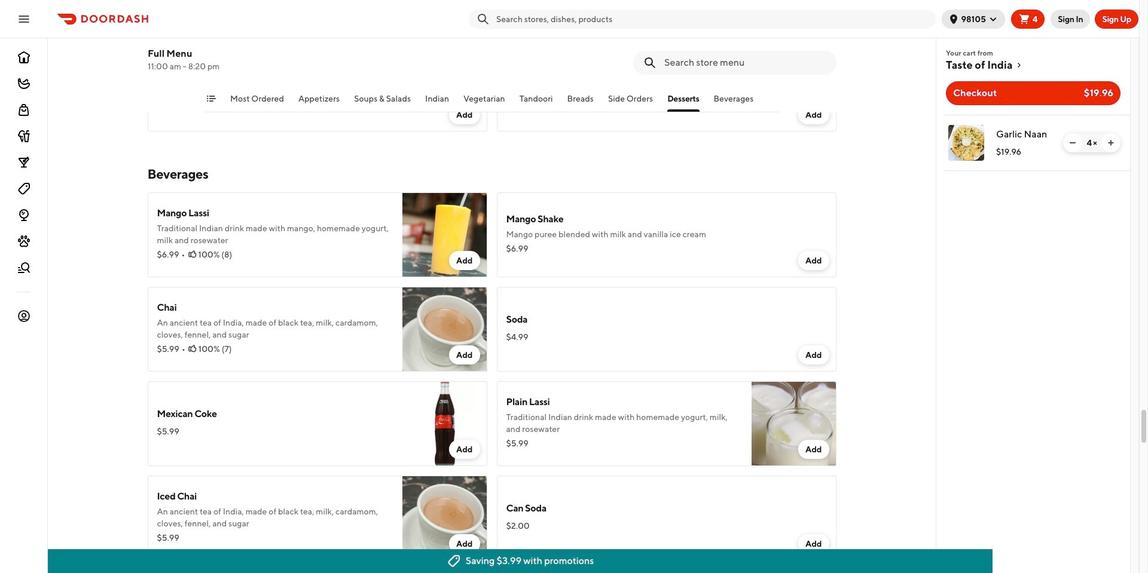 Task type: describe. For each thing, give the bounding box(es) containing it.
rasmalai image
[[402, 0, 487, 37]]

garlic naan image
[[949, 125, 984, 161]]

plain lassi image
[[752, 382, 836, 467]]



Task type: vqa. For each thing, say whether or not it's contained in the screenshot.
chai Image
yes



Task type: locate. For each thing, give the bounding box(es) containing it.
iced chai image
[[402, 476, 487, 561]]

mexican coke image
[[402, 382, 487, 467]]

open menu image
[[17, 12, 31, 26]]

remove one from cart image
[[1068, 138, 1078, 148]]

show menu categories image
[[206, 94, 216, 103]]

add one to cart image
[[1107, 138, 1116, 148]]

Item Search search field
[[664, 56, 827, 69]]

chai image
[[402, 287, 487, 372]]

Store search: begin typing to search for stores available on DoorDash text field
[[496, 13, 932, 25]]

mango lassi image
[[402, 193, 487, 278]]



